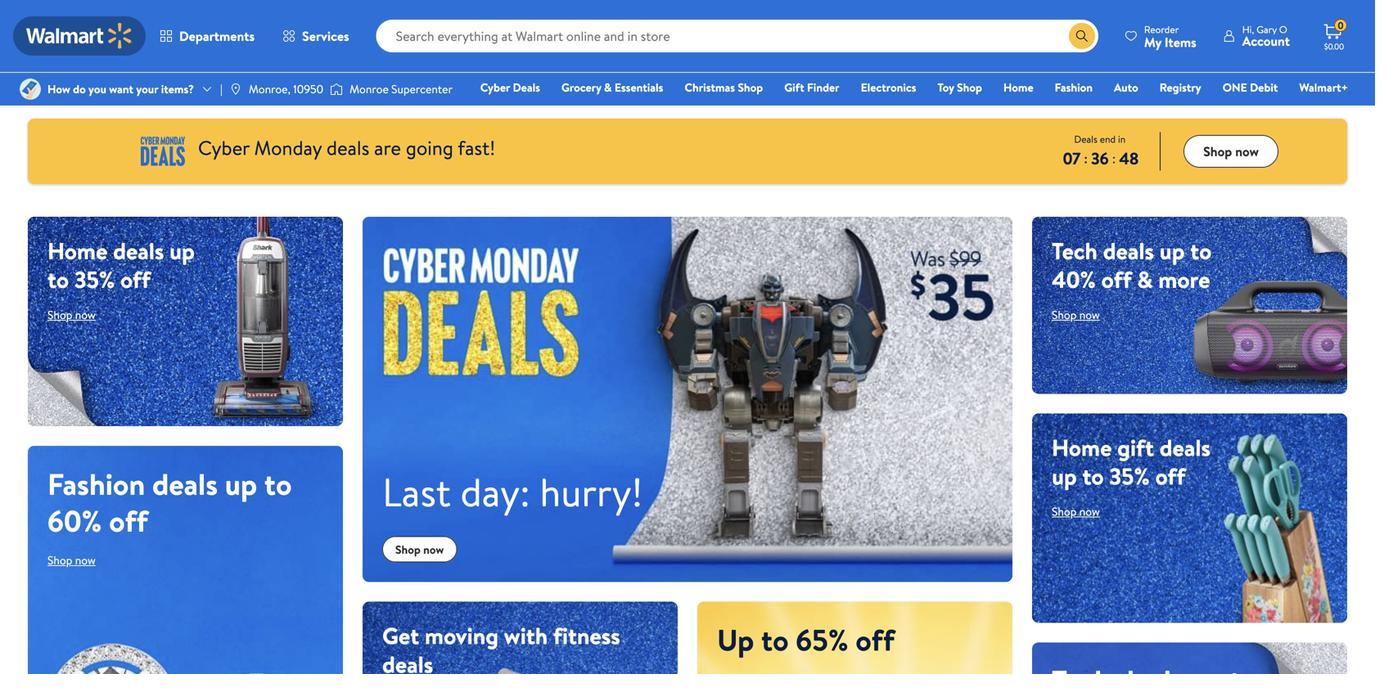 Task type: describe. For each thing, give the bounding box(es) containing it.
grocery & essentials link
[[554, 79, 671, 96]]

christmas
[[685, 79, 735, 95]]

toy
[[938, 79, 955, 95]]

supercenter
[[392, 81, 453, 97]]

finder
[[807, 79, 840, 95]]

walmart+
[[1300, 79, 1349, 95]]

up to 65% off
[[717, 620, 895, 661]]

65%
[[796, 620, 849, 661]]

want
[[109, 81, 133, 97]]

07
[[1063, 147, 1081, 170]]

toy shop
[[938, 79, 983, 95]]

off for fashion deals up to 60% off
[[109, 501, 148, 542]]

now inside button
[[1236, 142, 1259, 160]]

shop now link for home deals up to 35% off
[[47, 307, 96, 323]]

registry
[[1160, 79, 1202, 95]]

hi, gary o account
[[1243, 23, 1291, 50]]

off inside home gift deals up to 35% off
[[1156, 461, 1186, 493]]

now for home gift deals up to 35% off
[[1080, 504, 1101, 520]]

home gift deals up to 35% off
[[1052, 432, 1211, 493]]

in
[[1119, 132, 1126, 146]]

40%
[[1052, 264, 1096, 296]]

debit
[[1251, 79, 1279, 95]]

auto link
[[1107, 79, 1146, 96]]

one debit link
[[1216, 79, 1286, 96]]

shop now inside button
[[1204, 142, 1259, 160]]

tech
[[1052, 235, 1098, 267]]

shop now for tech deals up to 40% off & more
[[1052, 307, 1101, 323]]

are
[[374, 134, 401, 162]]

monroe, 10950
[[249, 81, 324, 97]]

shop now for home deals up to 35% off
[[47, 307, 96, 323]]

to for fashion deals up to 60% off
[[264, 464, 292, 505]]

end
[[1100, 132, 1116, 146]]

now for last day: hurry!
[[423, 542, 444, 558]]

fashion for fashion deals up to 60% off
[[47, 464, 145, 505]]

2 : from the left
[[1113, 149, 1116, 167]]

grocery & essentials
[[562, 79, 664, 95]]

deals end in 07 : 36 : 48
[[1063, 132, 1139, 170]]

gift
[[1118, 432, 1155, 464]]

to inside home gift deals up to 35% off
[[1083, 461, 1104, 493]]

services
[[302, 27, 349, 45]]

cyber for cyber monday deals are going fast!
[[198, 134, 250, 162]]

how
[[47, 81, 70, 97]]

get
[[382, 620, 419, 652]]

deals inside tech deals up to 40% off & more
[[1104, 235, 1155, 267]]

monroe,
[[249, 81, 291, 97]]

gift finder
[[785, 79, 840, 95]]

tech deals up to 40% off & more
[[1052, 235, 1212, 296]]

fashion link
[[1048, 79, 1101, 96]]

shop now link for tech deals up to 40% off & more
[[1052, 307, 1101, 323]]

reorder
[[1145, 23, 1179, 36]]

off for home deals up to 35% off
[[120, 264, 151, 296]]

account
[[1243, 32, 1291, 50]]

to for tech deals up to 40% off & more
[[1191, 235, 1212, 267]]

 image for monroe supercenter
[[330, 81, 343, 97]]

items?
[[161, 81, 194, 97]]

gary
[[1257, 23, 1277, 36]]

walmart+ link
[[1293, 79, 1356, 96]]

36
[[1092, 147, 1109, 170]]

up inside home gift deals up to 35% off
[[1052, 461, 1077, 493]]

cyber deals
[[481, 79, 540, 95]]

last
[[382, 465, 451, 520]]

cyber deals link
[[473, 79, 548, 96]]

shop now button
[[1184, 135, 1279, 168]]

48
[[1120, 147, 1139, 170]]

gift finder link
[[777, 79, 847, 96]]

up for home deals up to 35% off
[[170, 235, 195, 267]]

$0.00
[[1325, 41, 1345, 52]]

monday
[[254, 134, 322, 162]]

essentials
[[615, 79, 664, 95]]

o
[[1280, 23, 1288, 36]]

gift
[[785, 79, 805, 95]]

moving
[[425, 620, 499, 652]]



Task type: vqa. For each thing, say whether or not it's contained in the screenshot.
second Remove
no



Task type: locate. For each thing, give the bounding box(es) containing it.
fashion inside the fashion deals up to 60% off
[[47, 464, 145, 505]]

1 horizontal spatial 35%
[[1110, 461, 1150, 493]]

0 vertical spatial home
[[1004, 79, 1034, 95]]

more
[[1159, 264, 1211, 296]]

to for home deals up to 35% off
[[47, 264, 69, 296]]

& inside grocery & essentials link
[[604, 79, 612, 95]]

shop now link
[[47, 307, 96, 323], [1052, 307, 1101, 323], [1052, 504, 1101, 520], [382, 537, 457, 563], [47, 553, 96, 569]]

0 vertical spatial &
[[604, 79, 612, 95]]

shop now for last day: hurry!
[[396, 542, 444, 558]]

fitness
[[553, 620, 621, 652]]

up inside the fashion deals up to 60% off
[[225, 464, 257, 505]]

to inside the fashion deals up to 60% off
[[264, 464, 292, 505]]

deals inside home gift deals up to 35% off
[[1160, 432, 1211, 464]]

cyber down |
[[198, 134, 250, 162]]

1 horizontal spatial :
[[1113, 149, 1116, 167]]

 image for monroe, 10950
[[229, 83, 242, 96]]

walmart image
[[26, 23, 133, 49]]

0
[[1338, 19, 1344, 33]]

Walmart Site-Wide search field
[[376, 20, 1099, 52]]

reorder my items
[[1145, 23, 1197, 51]]

grocery
[[562, 79, 602, 95]]

now down 60%
[[75, 553, 96, 569]]

now down 40%
[[1080, 307, 1101, 323]]

shop now link for last day: hurry!
[[382, 537, 457, 563]]

home link
[[997, 79, 1041, 96]]

shop now down 60%
[[47, 553, 96, 569]]

shop now link down 60%
[[47, 553, 96, 569]]

monroe supercenter
[[350, 81, 453, 97]]

last day: hurry!
[[382, 465, 643, 520]]

now down home deals up to 35% off on the left top of page
[[75, 307, 96, 323]]

get moving with fitness deals
[[382, 620, 621, 675]]

2 vertical spatial home
[[1052, 432, 1112, 464]]

0 horizontal spatial :
[[1085, 149, 1088, 167]]

to
[[1191, 235, 1212, 267], [47, 264, 69, 296], [1083, 461, 1104, 493], [264, 464, 292, 505], [762, 620, 789, 661]]

walmart plus logo image
[[93, 137, 185, 166]]

Search search field
[[376, 20, 1099, 52]]

0 horizontal spatial  image
[[229, 83, 242, 96]]

: left 36
[[1085, 149, 1088, 167]]

shop inside button
[[1204, 142, 1233, 160]]

going
[[406, 134, 454, 162]]

home inside home gift deals up to 35% off
[[1052, 432, 1112, 464]]

up
[[170, 235, 195, 267], [1160, 235, 1185, 267], [1052, 461, 1077, 493], [225, 464, 257, 505]]

35%
[[74, 264, 115, 296], [1110, 461, 1150, 493]]

|
[[220, 81, 223, 97]]

deals
[[513, 79, 540, 95], [1075, 132, 1098, 146]]

now for tech deals up to 40% off & more
[[1080, 307, 1101, 323]]

now for fashion deals up to 60% off
[[75, 553, 96, 569]]

 image
[[330, 81, 343, 97], [229, 83, 242, 96]]

up inside home deals up to 35% off
[[170, 235, 195, 267]]

to inside home deals up to 35% off
[[47, 264, 69, 296]]

my
[[1145, 33, 1162, 51]]

1 horizontal spatial home
[[1004, 79, 1034, 95]]

electronics link
[[854, 79, 924, 96]]

 image right |
[[229, 83, 242, 96]]

1 horizontal spatial fashion
[[1055, 79, 1093, 95]]

shop now for home gift deals up to 35% off
[[1052, 504, 1101, 520]]

cyber
[[481, 79, 510, 95], [198, 134, 250, 162]]

your
[[136, 81, 158, 97]]

off
[[120, 264, 151, 296], [1102, 264, 1132, 296], [1156, 461, 1186, 493], [109, 501, 148, 542], [856, 620, 895, 661]]

hi,
[[1243, 23, 1255, 36]]

christmas shop link
[[678, 79, 771, 96]]

1 vertical spatial 35%
[[1110, 461, 1150, 493]]

you
[[88, 81, 106, 97]]

deals
[[327, 134, 370, 162], [113, 235, 164, 267], [1104, 235, 1155, 267], [1160, 432, 1211, 464], [152, 464, 218, 505], [382, 649, 433, 675]]

1 vertical spatial fashion
[[47, 464, 145, 505]]

shop now down home gift deals up to 35% off
[[1052, 504, 1101, 520]]

deals inside home deals up to 35% off
[[113, 235, 164, 267]]

0 horizontal spatial home
[[47, 235, 108, 267]]

35% inside home deals up to 35% off
[[74, 264, 115, 296]]

0 vertical spatial fashion
[[1055, 79, 1093, 95]]

shop now link for fashion deals up to 60% off
[[47, 553, 96, 569]]

deals left grocery
[[513, 79, 540, 95]]

now down last
[[423, 542, 444, 558]]

now down home gift deals up to 35% off
[[1080, 504, 1101, 520]]

do
[[73, 81, 86, 97]]

one
[[1223, 79, 1248, 95]]

home for home deals up to 35% off
[[47, 235, 108, 267]]

now
[[1236, 142, 1259, 160], [75, 307, 96, 323], [1080, 307, 1101, 323], [1080, 504, 1101, 520], [423, 542, 444, 558], [75, 553, 96, 569]]

0 horizontal spatial fashion
[[47, 464, 145, 505]]

0 horizontal spatial 35%
[[74, 264, 115, 296]]

electronics
[[861, 79, 917, 95]]

deals inside the fashion deals up to 60% off
[[152, 464, 218, 505]]

deals inside deals end in 07 : 36 : 48
[[1075, 132, 1098, 146]]

shop now down 40%
[[1052, 307, 1101, 323]]

1 horizontal spatial &
[[1138, 264, 1153, 296]]

shop now link down home gift deals up to 35% off
[[1052, 504, 1101, 520]]

now down the one debit
[[1236, 142, 1259, 160]]

off for tech deals up to 40% off & more
[[1102, 264, 1132, 296]]

1 vertical spatial cyber
[[198, 134, 250, 162]]

0 vertical spatial 35%
[[74, 264, 115, 296]]

cyber monday deals are going fast!
[[198, 134, 496, 162]]

1 : from the left
[[1085, 149, 1088, 167]]

35% inside home gift deals up to 35% off
[[1110, 461, 1150, 493]]

home inside "link"
[[1004, 79, 1034, 95]]

off inside the fashion deals up to 60% off
[[109, 501, 148, 542]]

home inside home deals up to 35% off
[[47, 235, 108, 267]]

& right grocery
[[604, 79, 612, 95]]

departments button
[[146, 16, 269, 56]]

0 horizontal spatial cyber
[[198, 134, 250, 162]]

home
[[1004, 79, 1034, 95], [47, 235, 108, 267], [1052, 432, 1112, 464]]

up for fashion deals up to 60% off
[[225, 464, 257, 505]]

one debit
[[1223, 79, 1279, 95]]

to inside tech deals up to 40% off & more
[[1191, 235, 1212, 267]]

0 horizontal spatial &
[[604, 79, 612, 95]]

1 horizontal spatial  image
[[330, 81, 343, 97]]

1 vertical spatial home
[[47, 235, 108, 267]]

shop now link for home gift deals up to 35% off
[[1052, 504, 1101, 520]]

2 horizontal spatial home
[[1052, 432, 1112, 464]]

toy shop link
[[931, 79, 990, 96]]

shop
[[738, 79, 763, 95], [957, 79, 983, 95], [1204, 142, 1233, 160], [47, 307, 72, 323], [1052, 307, 1077, 323], [1052, 504, 1077, 520], [396, 542, 421, 558], [47, 553, 72, 569]]

1 horizontal spatial deals
[[1075, 132, 1098, 146]]

home deals up to 35% off
[[47, 235, 195, 296]]

search icon image
[[1076, 29, 1089, 43]]

0 vertical spatial cyber
[[481, 79, 510, 95]]

1 vertical spatial deals
[[1075, 132, 1098, 146]]

shop now link down 40%
[[1052, 307, 1101, 323]]

day:
[[461, 465, 531, 520]]

christmas shop
[[685, 79, 763, 95]]

& inside tech deals up to 40% off & more
[[1138, 264, 1153, 296]]

now for home deals up to 35% off
[[75, 307, 96, 323]]

with
[[504, 620, 548, 652]]

& left more
[[1138, 264, 1153, 296]]

fashion deals up to 60% off
[[47, 464, 292, 542]]

cyber up "fast!"
[[481, 79, 510, 95]]

shop now down home deals up to 35% off on the left top of page
[[47, 307, 96, 323]]

fashion for fashion
[[1055, 79, 1093, 95]]

shop now down last
[[396, 542, 444, 558]]

 image
[[20, 79, 41, 100]]

items
[[1165, 33, 1197, 51]]

auto
[[1115, 79, 1139, 95]]

cyber for cyber deals
[[481, 79, 510, 95]]

fashion
[[1055, 79, 1093, 95], [47, 464, 145, 505]]

fast!
[[458, 134, 496, 162]]

off inside home deals up to 35% off
[[120, 264, 151, 296]]

0 horizontal spatial deals
[[513, 79, 540, 95]]

60%
[[47, 501, 102, 542]]

deals left end
[[1075, 132, 1098, 146]]

registry link
[[1153, 79, 1209, 96]]

off inside tech deals up to 40% off & more
[[1102, 264, 1132, 296]]

shop now for fashion deals up to 60% off
[[47, 553, 96, 569]]

services button
[[269, 16, 363, 56]]

shop now down one
[[1204, 142, 1259, 160]]

1 vertical spatial &
[[1138, 264, 1153, 296]]

10950
[[293, 81, 324, 97]]

deals inside the get moving with fitness deals
[[382, 649, 433, 675]]

shop now link down home deals up to 35% off on the left top of page
[[47, 307, 96, 323]]

shop now
[[1204, 142, 1259, 160], [47, 307, 96, 323], [1052, 307, 1101, 323], [1052, 504, 1101, 520], [396, 542, 444, 558], [47, 553, 96, 569]]

shop now link down last
[[382, 537, 457, 563]]

 image right 10950
[[330, 81, 343, 97]]

how do you want your items?
[[47, 81, 194, 97]]

up inside tech deals up to 40% off & more
[[1160, 235, 1185, 267]]

0 vertical spatial deals
[[513, 79, 540, 95]]

&
[[604, 79, 612, 95], [1138, 264, 1153, 296]]

home for home
[[1004, 79, 1034, 95]]

home for home gift deals up to 35% off
[[1052, 432, 1112, 464]]

up for tech deals up to 40% off & more
[[1160, 235, 1185, 267]]

up
[[717, 620, 755, 661]]

monroe
[[350, 81, 389, 97]]

: right 36
[[1113, 149, 1116, 167]]

1 horizontal spatial cyber
[[481, 79, 510, 95]]

hurry!
[[540, 465, 643, 520]]

departments
[[179, 27, 255, 45]]

:
[[1085, 149, 1088, 167], [1113, 149, 1116, 167]]



